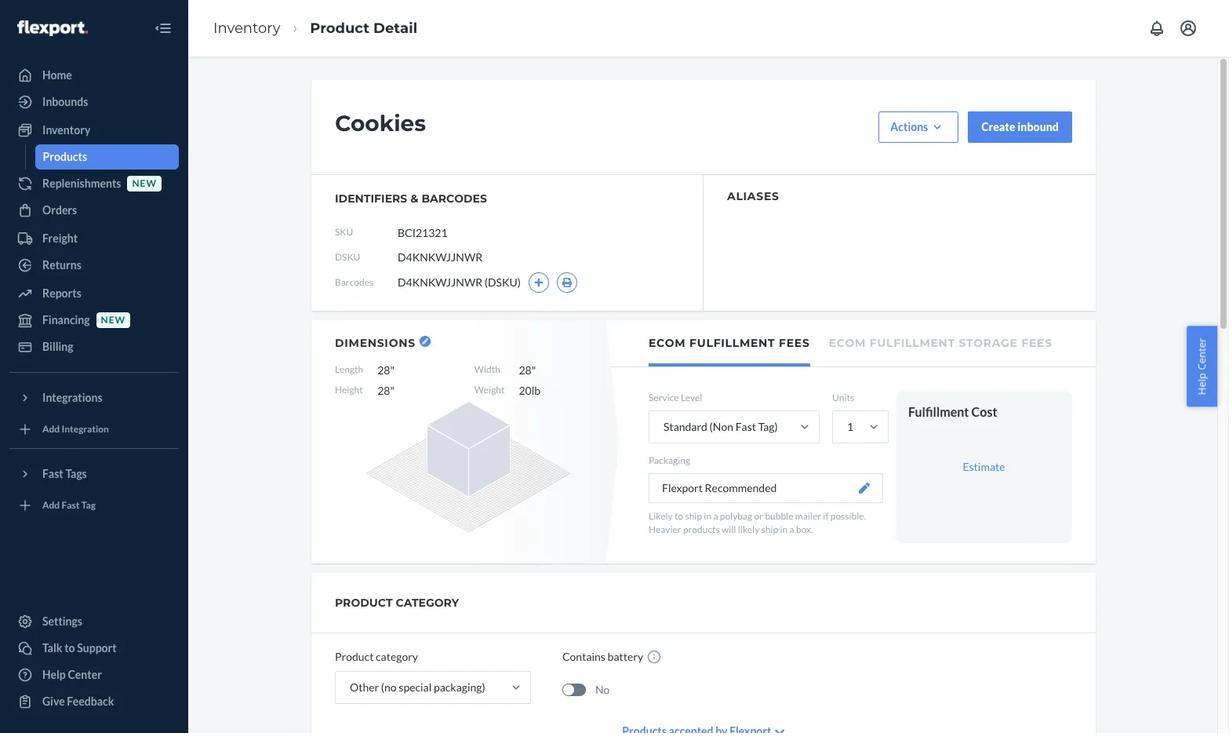 Task type: describe. For each thing, give the bounding box(es) containing it.
category
[[376, 650, 418, 663]]

28 " height
[[335, 363, 536, 396]]

ecom fulfillment storage fees
[[829, 336, 1053, 350]]

standard
[[664, 420, 708, 433]]

financing
[[42, 313, 90, 327]]

service level
[[649, 392, 703, 403]]

" inside 28 " height
[[532, 363, 536, 377]]

1 vertical spatial help center
[[42, 668, 102, 681]]

returns
[[42, 258, 81, 272]]

fast inside dropdown button
[[42, 467, 63, 480]]

no
[[596, 682, 610, 696]]

0 horizontal spatial ship
[[686, 510, 702, 522]]

talk
[[42, 641, 62, 655]]

create inbound
[[982, 120, 1060, 133]]

recommended
[[705, 481, 777, 495]]

" right height
[[390, 384, 395, 397]]

create inbound button
[[969, 111, 1073, 143]]

talk to support link
[[9, 636, 179, 661]]

help inside button
[[1196, 373, 1210, 395]]

fees inside tab
[[779, 336, 810, 350]]

service
[[649, 392, 679, 403]]

detail
[[374, 19, 418, 37]]

flexport
[[662, 481, 703, 495]]

identifiers
[[335, 192, 408, 206]]

estimate link
[[963, 460, 1006, 473]]

new for replenishments
[[132, 178, 157, 189]]

add integration
[[42, 423, 109, 435]]

freight link
[[9, 226, 179, 251]]

billing link
[[9, 334, 179, 359]]

inbound
[[1018, 120, 1060, 133]]

packaging
[[649, 455, 691, 466]]

fulfillment for fees
[[690, 336, 776, 350]]

actions button
[[879, 111, 959, 143]]

products
[[684, 524, 720, 536]]

add for add integration
[[42, 423, 60, 435]]

or
[[755, 510, 764, 522]]

28 inside 28 " height
[[519, 363, 532, 377]]

tag)
[[759, 420, 778, 433]]

&
[[411, 192, 419, 206]]

reports link
[[9, 281, 179, 306]]

orders link
[[9, 198, 179, 223]]

battery
[[608, 650, 644, 663]]

" down dimensions
[[390, 363, 395, 377]]

feedback
[[67, 695, 114, 708]]

fulfillment for storage
[[870, 336, 956, 350]]

plus image
[[534, 278, 544, 287]]

dimensions
[[335, 336, 416, 350]]

product for product detail
[[310, 19, 370, 37]]

center inside button
[[1196, 338, 1210, 370]]

units
[[833, 392, 855, 403]]

0 vertical spatial in
[[704, 510, 712, 522]]

d4knkwjjnwr for d4knkwjjnwr (dsku)
[[398, 275, 483, 289]]

returns link
[[9, 253, 179, 278]]

ecom fulfillment fees tab
[[649, 320, 810, 367]]

width
[[475, 363, 501, 375]]

inbounds
[[42, 95, 88, 108]]

2 vertical spatial fast
[[62, 500, 80, 511]]

0 vertical spatial inventory link
[[213, 19, 281, 37]]

identifiers & barcodes
[[335, 192, 487, 206]]

product category
[[335, 650, 418, 663]]

(dsku)
[[485, 275, 521, 289]]

weight
[[475, 384, 505, 396]]

d4knkwjjnwr for d4knkwjjnwr
[[398, 250, 483, 264]]

likely to ship in a polybag or bubble mailer if possible. heavier products will likely ship in a box.
[[649, 510, 867, 536]]

help center link
[[9, 662, 179, 688]]

to for likely
[[675, 510, 684, 522]]

other (no special packaging)
[[350, 680, 486, 694]]

bubble
[[766, 510, 794, 522]]

add fast tag link
[[9, 493, 179, 518]]

likely
[[738, 524, 760, 536]]

tab list containing ecom fulfillment fees
[[612, 320, 1096, 367]]

28 down dimensions
[[378, 363, 390, 377]]

pencil alt image
[[422, 338, 428, 345]]

products
[[43, 150, 87, 163]]

flexport logo image
[[17, 20, 88, 36]]

reports
[[42, 286, 81, 300]]

orders
[[42, 203, 77, 217]]

add fast tag
[[42, 500, 96, 511]]

flexport recommended button
[[649, 474, 884, 503]]

storage
[[960, 336, 1019, 350]]

ecom fulfillment fees
[[649, 336, 810, 350]]

1 horizontal spatial in
[[781, 524, 788, 536]]

lb
[[532, 384, 541, 397]]

possible.
[[831, 510, 867, 522]]

cookies
[[335, 110, 426, 137]]

inventory inside breadcrumbs navigation
[[213, 19, 281, 37]]

fulfillment left cost
[[909, 404, 970, 419]]

fast tags
[[42, 467, 87, 480]]

28 right height
[[378, 384, 390, 397]]

(no
[[381, 680, 397, 694]]

contains battery
[[563, 650, 644, 663]]

integration
[[62, 423, 109, 435]]

help center inside button
[[1196, 338, 1210, 395]]

add for add fast tag
[[42, 500, 60, 511]]

billing
[[42, 340, 73, 353]]

tag
[[81, 500, 96, 511]]

barcodes
[[335, 277, 374, 288]]

0 horizontal spatial help
[[42, 668, 66, 681]]

new for financing
[[101, 314, 126, 326]]



Task type: locate. For each thing, give the bounding box(es) containing it.
fast left tags
[[42, 467, 63, 480]]

0 horizontal spatial to
[[64, 641, 75, 655]]

a left box.
[[790, 524, 795, 536]]

give
[[42, 695, 65, 708]]

0 horizontal spatial fees
[[779, 336, 810, 350]]

28 up 20
[[519, 363, 532, 377]]

0 vertical spatial add
[[42, 423, 60, 435]]

open notifications image
[[1148, 19, 1167, 38]]

1 vertical spatial help
[[42, 668, 66, 681]]

special
[[399, 680, 432, 694]]

inventory
[[213, 19, 281, 37], [42, 123, 91, 137]]

1 d4knkwjjnwr from the top
[[398, 250, 483, 264]]

polybag
[[720, 510, 753, 522]]

0 vertical spatial d4knkwjjnwr
[[398, 250, 483, 264]]

product
[[310, 19, 370, 37], [335, 650, 374, 663]]

in down bubble
[[781, 524, 788, 536]]

2 ecom from the left
[[829, 336, 867, 350]]

1 vertical spatial 28 "
[[378, 384, 395, 397]]

1 horizontal spatial new
[[132, 178, 157, 189]]

2 28 " from the top
[[378, 384, 395, 397]]

fast left tag
[[62, 500, 80, 511]]

fulfillment cost
[[909, 404, 998, 419]]

1 vertical spatial fast
[[42, 467, 63, 480]]

28 " down dimensions
[[378, 363, 395, 377]]

2 d4knkwjjnwr from the top
[[398, 275, 483, 289]]

1 vertical spatial ship
[[762, 524, 779, 536]]

1 horizontal spatial inventory link
[[213, 19, 281, 37]]

1 ecom from the left
[[649, 336, 686, 350]]

settings
[[42, 615, 82, 628]]

heavier
[[649, 524, 682, 536]]

new
[[132, 178, 157, 189], [101, 314, 126, 326]]

add left integration
[[42, 423, 60, 435]]

support
[[77, 641, 117, 655]]

fulfillment inside tab
[[690, 336, 776, 350]]

length
[[335, 363, 364, 375]]

home
[[42, 68, 72, 82]]

give feedback button
[[9, 689, 179, 714]]

1 horizontal spatial ship
[[762, 524, 779, 536]]

0 vertical spatial product
[[310, 19, 370, 37]]

height
[[335, 384, 363, 396]]

20
[[519, 384, 532, 397]]

tags
[[65, 467, 87, 480]]

None text field
[[398, 217, 515, 247]]

0 vertical spatial a
[[714, 510, 719, 522]]

fast left the tag)
[[736, 420, 757, 433]]

1
[[848, 420, 854, 433]]

1 vertical spatial in
[[781, 524, 788, 536]]

ship
[[686, 510, 702, 522], [762, 524, 779, 536]]

0 horizontal spatial in
[[704, 510, 712, 522]]

in up the products
[[704, 510, 712, 522]]

close navigation image
[[154, 19, 173, 38]]

1 vertical spatial new
[[101, 314, 126, 326]]

0 vertical spatial ship
[[686, 510, 702, 522]]

ecom up units
[[829, 336, 867, 350]]

box.
[[797, 524, 814, 536]]

product detail
[[310, 19, 418, 37]]

0 vertical spatial help
[[1196, 373, 1210, 395]]

28
[[378, 363, 390, 377], [519, 363, 532, 377], [378, 384, 390, 397]]

likely
[[649, 510, 673, 522]]

to right likely
[[675, 510, 684, 522]]

category
[[396, 596, 459, 610]]

a up the products
[[714, 510, 719, 522]]

0 horizontal spatial a
[[714, 510, 719, 522]]

0 horizontal spatial help center
[[42, 668, 102, 681]]

1 vertical spatial to
[[64, 641, 75, 655]]

0 horizontal spatial inventory link
[[9, 118, 179, 143]]

settings link
[[9, 609, 179, 634]]

to inside talk to support link
[[64, 641, 75, 655]]

actions
[[891, 120, 929, 133]]

estimate
[[963, 460, 1006, 473]]

tab list
[[612, 320, 1096, 367]]

sku
[[335, 226, 353, 238]]

create
[[982, 120, 1016, 133]]

freight
[[42, 232, 78, 245]]

talk to support
[[42, 641, 117, 655]]

product category
[[335, 596, 459, 610]]

fulfillment up "level"
[[690, 336, 776, 350]]

0 vertical spatial 28 "
[[378, 363, 395, 377]]

0 vertical spatial fast
[[736, 420, 757, 433]]

1 vertical spatial inventory
[[42, 123, 91, 137]]

d4knkwjjnwr up d4knkwjjnwr (dsku)
[[398, 250, 483, 264]]

give feedback
[[42, 695, 114, 708]]

if
[[824, 510, 829, 522]]

barcodes
[[422, 192, 487, 206]]

1 horizontal spatial inventory
[[213, 19, 281, 37]]

fees
[[779, 336, 810, 350], [1022, 336, 1053, 350]]

0 horizontal spatial center
[[68, 668, 102, 681]]

28 "
[[378, 363, 395, 377], [378, 384, 395, 397]]

1 horizontal spatial help
[[1196, 373, 1210, 395]]

0 horizontal spatial new
[[101, 314, 126, 326]]

product
[[335, 596, 393, 610]]

1 vertical spatial a
[[790, 524, 795, 536]]

0 vertical spatial to
[[675, 510, 684, 522]]

contains
[[563, 650, 606, 663]]

0 vertical spatial center
[[1196, 338, 1210, 370]]

fast tags button
[[9, 462, 179, 487]]

1 horizontal spatial ecom
[[829, 336, 867, 350]]

20 lb
[[519, 384, 541, 397]]

2 fees from the left
[[1022, 336, 1053, 350]]

0 horizontal spatial ecom
[[649, 336, 686, 350]]

add integration link
[[9, 417, 179, 442]]

d4knkwjjnwr up pencil alt image
[[398, 275, 483, 289]]

28 " right height
[[378, 384, 395, 397]]

help center
[[1196, 338, 1210, 395], [42, 668, 102, 681]]

replenishments
[[42, 177, 121, 190]]

1 fees from the left
[[779, 336, 810, 350]]

help center button
[[1188, 326, 1218, 407]]

chevron down image
[[776, 727, 785, 733]]

will
[[722, 524, 737, 536]]

integrations
[[42, 391, 103, 404]]

to inside the likely to ship in a polybag or bubble mailer if possible. heavier products will likely ship in a box.
[[675, 510, 684, 522]]

fulfillment inside tab
[[870, 336, 956, 350]]

inventory link
[[213, 19, 281, 37], [9, 118, 179, 143]]

product inside breadcrumbs navigation
[[310, 19, 370, 37]]

packaging)
[[434, 680, 486, 694]]

2 add from the top
[[42, 500, 60, 511]]

to for talk
[[64, 641, 75, 655]]

"
[[390, 363, 395, 377], [532, 363, 536, 377], [390, 384, 395, 397]]

ship up the products
[[686, 510, 702, 522]]

1 vertical spatial d4knkwjjnwr
[[398, 275, 483, 289]]

flexport recommended
[[662, 481, 777, 495]]

home link
[[9, 63, 179, 88]]

ship down bubble
[[762, 524, 779, 536]]

1 vertical spatial add
[[42, 500, 60, 511]]

0 horizontal spatial inventory
[[42, 123, 91, 137]]

1 vertical spatial product
[[335, 650, 374, 663]]

ecom for ecom fulfillment fees
[[649, 336, 686, 350]]

(non
[[710, 420, 734, 433]]

pen image
[[859, 483, 870, 494]]

breadcrumbs navigation
[[201, 5, 430, 51]]

dsku
[[335, 251, 361, 263]]

add down fast tags
[[42, 500, 60, 511]]

1 horizontal spatial center
[[1196, 338, 1210, 370]]

ecom for ecom fulfillment storage fees
[[829, 336, 867, 350]]

0 vertical spatial help center
[[1196, 338, 1210, 395]]

fees inside tab
[[1022, 336, 1053, 350]]

fulfillment left the storage
[[870, 336, 956, 350]]

1 horizontal spatial to
[[675, 510, 684, 522]]

to
[[675, 510, 684, 522], [64, 641, 75, 655]]

ecom inside tab
[[829, 336, 867, 350]]

standard (non fast tag)
[[664, 420, 778, 433]]

ecom fulfillment storage fees tab
[[829, 320, 1053, 363]]

1 vertical spatial center
[[68, 668, 102, 681]]

print image
[[562, 278, 573, 287]]

new down products link
[[132, 178, 157, 189]]

1 horizontal spatial fees
[[1022, 336, 1053, 350]]

product for product category
[[335, 650, 374, 663]]

new down reports 'link'
[[101, 314, 126, 326]]

0 vertical spatial new
[[132, 178, 157, 189]]

" up lb
[[532, 363, 536, 377]]

inbounds link
[[9, 89, 179, 115]]

1 28 " from the top
[[378, 363, 395, 377]]

fast
[[736, 420, 757, 433], [42, 467, 63, 480], [62, 500, 80, 511]]

1 horizontal spatial a
[[790, 524, 795, 536]]

cost
[[972, 404, 998, 419]]

0 vertical spatial inventory
[[213, 19, 281, 37]]

open account menu image
[[1180, 19, 1199, 38]]

product up other
[[335, 650, 374, 663]]

ecom inside tab
[[649, 336, 686, 350]]

d4knkwjjnwr (dsku)
[[398, 275, 521, 289]]

aliases
[[728, 189, 780, 203]]

product left 'detail' on the top left of the page
[[310, 19, 370, 37]]

product detail link
[[310, 19, 418, 37]]

1 add from the top
[[42, 423, 60, 435]]

1 horizontal spatial help center
[[1196, 338, 1210, 395]]

center
[[1196, 338, 1210, 370], [68, 668, 102, 681]]

ecom up service
[[649, 336, 686, 350]]

to right talk
[[64, 641, 75, 655]]

1 vertical spatial inventory link
[[9, 118, 179, 143]]

integrations button
[[9, 385, 179, 410]]

level
[[681, 392, 703, 403]]



Task type: vqa. For each thing, say whether or not it's contained in the screenshot.
with
no



